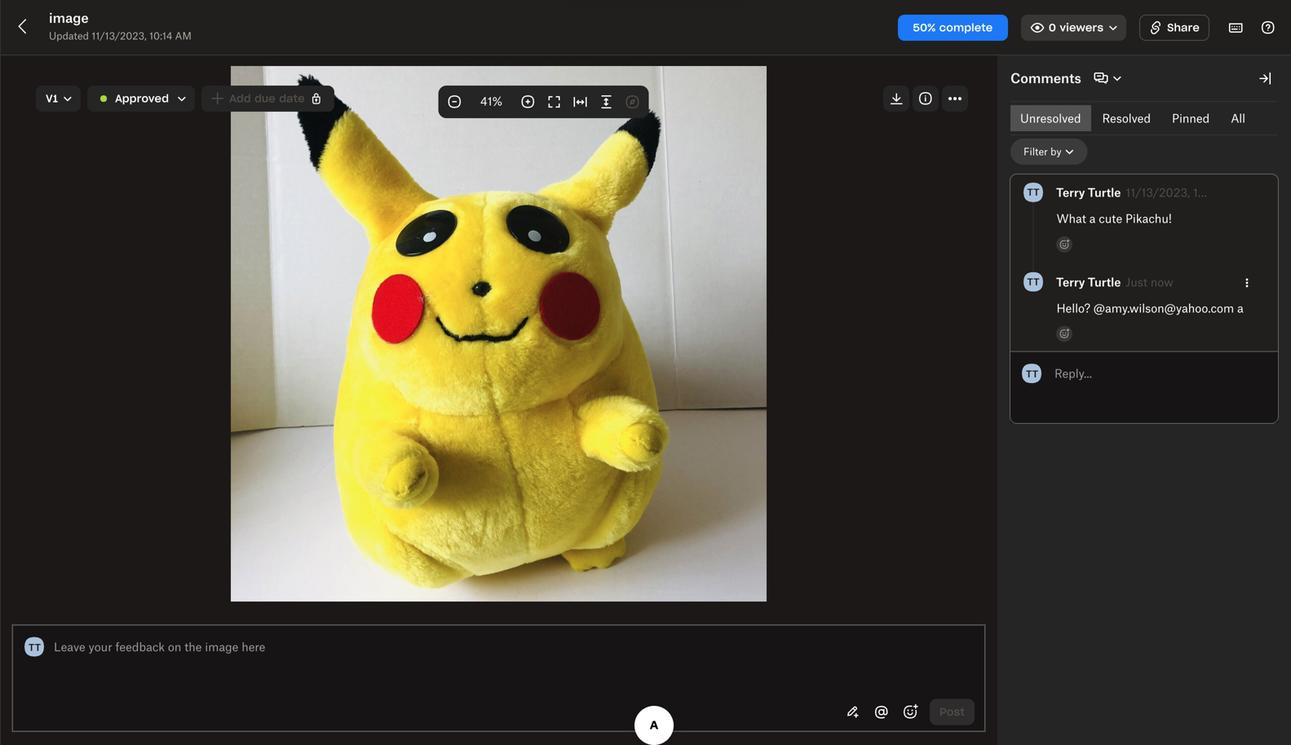 Task type: locate. For each thing, give the bounding box(es) containing it.
0 horizontal spatial 11/13/2023,
[[92, 30, 147, 42]]

leave
[[54, 640, 85, 654]]

0 vertical spatial a
[[1089, 212, 1096, 226]]

view comment actions image
[[1240, 272, 1254, 293]]

1 horizontal spatial a
[[1237, 301, 1243, 315]]

1 vertical spatial add emoji image
[[901, 703, 920, 722]]

1 vertical spatial a
[[1237, 301, 1243, 315]]

image up updated at the top of page
[[49, 10, 89, 26]]

11/13/2023,
[[92, 30, 147, 42], [1126, 186, 1190, 199]]

the
[[184, 640, 202, 654]]

tab list
[[1010, 105, 1255, 131]]

11/13/2023, for terry turtle
[[1126, 186, 1190, 199]]

am inside image updated 11/13/2023, 10:14 am
[[175, 30, 192, 42]]

terry for terry turtle just now
[[1056, 275, 1085, 289]]

0 vertical spatial add emoji image
[[1058, 328, 1071, 341]]

1 terry from the top
[[1056, 186, 1085, 199]]

show drawing tools image
[[843, 703, 863, 723]]

tt left terry turtle just now
[[1027, 276, 1039, 287]]

1 vertical spatial image
[[205, 640, 238, 654]]

here
[[242, 640, 265, 654]]

am right 10:14
[[175, 30, 192, 42]]

1 vertical spatial 11/13/2023,
[[1126, 186, 1190, 199]]

11/13/2023, left 10:14
[[92, 30, 147, 42]]

10:16
[[1193, 186, 1220, 199]]

terry for terry turtle 11/13/2023, 10:16 am
[[1056, 186, 1085, 199]]

turtle
[[1088, 186, 1121, 199], [1088, 275, 1121, 289]]

0 vertical spatial turtle
[[1088, 186, 1121, 199]]

0 vertical spatial terry
[[1056, 186, 1085, 199]]

all button
[[1221, 105, 1255, 131]]

resolved
[[1102, 111, 1151, 125]]

1 horizontal spatial image
[[205, 640, 238, 654]]

2 turtle from the top
[[1088, 275, 1121, 289]]

1 horizontal spatial 11/13/2023,
[[1126, 186, 1190, 199]]

fit to width image
[[570, 92, 590, 112]]

@amy.wilson@yahoo.com
[[1094, 301, 1234, 315]]

mention button image
[[872, 703, 892, 723]]

terry up the 'what'
[[1056, 186, 1085, 199]]

turtle left the just
[[1088, 275, 1121, 289]]

turtle up cute
[[1088, 186, 1121, 199]]

add emoji image right mention button icon
[[901, 703, 920, 722]]

None text field
[[54, 638, 975, 656]]

tt
[[1027, 187, 1039, 198], [1027, 276, 1039, 287], [1026, 369, 1038, 380], [29, 642, 41, 653]]

add emoji image
[[1058, 328, 1071, 341], [901, 703, 920, 722]]

am right the 10:16
[[1223, 186, 1243, 199]]

filter by button
[[1010, 139, 1088, 165]]

pikachu!
[[1125, 212, 1172, 226]]

fit to height image
[[597, 92, 616, 112]]

0 vertical spatial am
[[175, 30, 192, 42]]

complete
[[939, 21, 993, 34]]

leave your feedback on the image here
[[54, 640, 265, 654]]

all
[[1231, 111, 1245, 125]]

2 terry from the top
[[1056, 275, 1085, 289]]

tt down filter
[[1027, 187, 1039, 198]]

11/13/2023, up pikachu!
[[1126, 186, 1190, 199]]

0 vertical spatial 11/13/2023,
[[92, 30, 147, 42]]

toggle fullscreen image
[[544, 92, 564, 112]]

11/13/2023, inside image updated 11/13/2023, 10:14 am
[[92, 30, 147, 42]]

image
[[49, 10, 89, 26], [205, 640, 238, 654]]

image right "the" at the bottom of page
[[205, 640, 238, 654]]

on
[[168, 640, 181, 654]]

1 vertical spatial am
[[1223, 186, 1243, 199]]

just
[[1126, 275, 1147, 289]]

keyboard shortcuts image
[[1226, 18, 1245, 38]]

tab list containing unresolved
[[1010, 105, 1255, 131]]

1 vertical spatial terry
[[1056, 275, 1085, 289]]

0 vertical spatial image
[[49, 10, 89, 26]]

hello? @amy.wilson@yahoo.com a
[[1057, 301, 1243, 315]]

0 viewers
[[1049, 21, 1104, 34]]

1 horizontal spatial add emoji image
[[1058, 328, 1071, 341]]

0 horizontal spatial image
[[49, 10, 89, 26]]

terry up hello?
[[1056, 275, 1085, 289]]

0 horizontal spatial am
[[175, 30, 192, 42]]

a
[[1089, 212, 1096, 226], [1237, 301, 1243, 315]]

a down view comment actions image
[[1237, 301, 1243, 315]]

add emoji image down hello?
[[1058, 328, 1071, 341]]

viewers
[[1060, 21, 1104, 34]]

None text field
[[1055, 365, 1268, 383]]

1 horizontal spatial am
[[1223, 186, 1243, 199]]

now
[[1151, 275, 1173, 289]]

resolved button
[[1092, 105, 1161, 131]]

what a cute pikachu!
[[1057, 212, 1172, 226]]

a left cute
[[1089, 212, 1096, 226]]

50% complete button
[[898, 15, 1008, 41]]

1 vertical spatial turtle
[[1088, 275, 1121, 289]]

terry
[[1056, 186, 1085, 199], [1056, 275, 1085, 289]]

filter
[[1024, 146, 1048, 158]]

am
[[175, 30, 192, 42], [1223, 186, 1243, 199]]

feedback
[[115, 640, 165, 654]]

share
[[1167, 21, 1200, 34]]

1 turtle from the top
[[1088, 186, 1121, 199]]

by
[[1050, 146, 1062, 158]]



Task type: describe. For each thing, give the bounding box(es) containing it.
unresolved
[[1020, 111, 1081, 125]]

tt left reply...
[[1026, 369, 1038, 380]]

hello?
[[1057, 301, 1090, 315]]

terry turtle just now
[[1056, 275, 1173, 289]]

terry turtle 11/13/2023, 10:16 am
[[1056, 186, 1243, 199]]

10:14
[[149, 30, 172, 42]]

11/13/2023, for image
[[92, 30, 147, 42]]

0
[[1049, 21, 1056, 34]]

pinned
[[1172, 111, 1210, 125]]

approved button
[[87, 86, 195, 112]]

share button
[[1140, 15, 1209, 41]]

filter by
[[1024, 146, 1062, 158]]

what
[[1057, 212, 1086, 226]]

updated
[[49, 30, 89, 42]]

0 viewers button
[[1021, 15, 1126, 41]]

v1
[[46, 92, 58, 105]]

0 horizontal spatial a
[[1089, 212, 1096, 226]]

turtle for 11/13/2023,
[[1088, 186, 1121, 199]]

am for image
[[175, 30, 192, 42]]

am for terry turtle
[[1223, 186, 1243, 199]]

hide sidebar image
[[1255, 69, 1275, 88]]

reply...
[[1055, 367, 1092, 381]]

pinned button
[[1162, 105, 1219, 131]]

turtle for just
[[1088, 275, 1121, 289]]

approved
[[115, 92, 169, 105]]

0 horizontal spatial add emoji image
[[901, 703, 920, 722]]

cute
[[1099, 212, 1122, 226]]

50%
[[913, 21, 936, 34]]

image inside image updated 11/13/2023, 10:14 am
[[49, 10, 89, 26]]

image updated 11/13/2023, 10:14 am
[[49, 10, 192, 42]]

your
[[89, 640, 112, 654]]

tt left leave
[[29, 642, 41, 653]]

add emoji image
[[1058, 238, 1071, 251]]

comments
[[1010, 70, 1081, 86]]

unresolved button
[[1010, 105, 1091, 131]]

50% complete
[[913, 21, 993, 34]]

v1 button
[[36, 86, 81, 112]]



Task type: vqa. For each thing, say whether or not it's contained in the screenshot.
4th "Click To Add" from left
no



